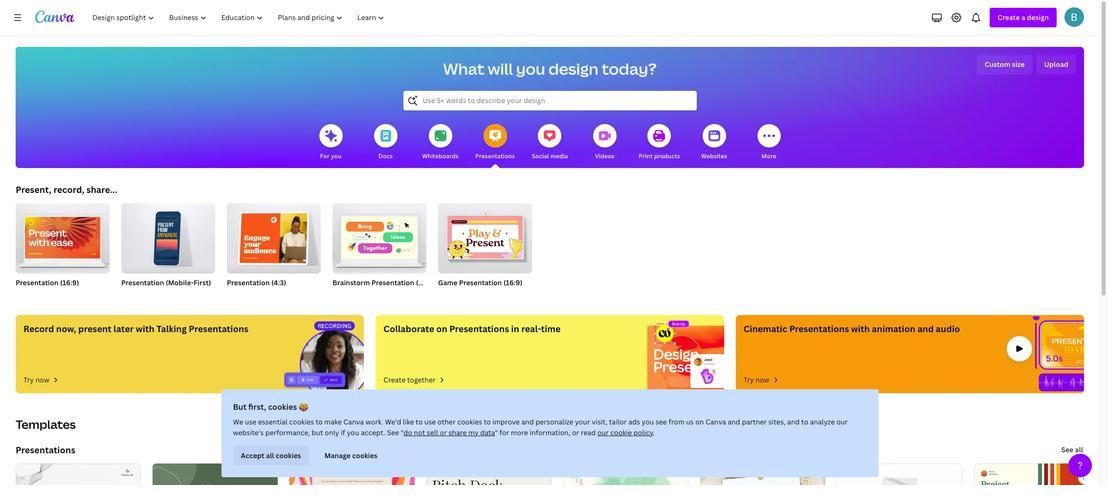 Task type: locate. For each thing, give the bounding box(es) containing it.
0 horizontal spatial on
[[436, 323, 447, 335]]

do
[[404, 428, 412, 438]]

× right '1920' at left
[[348, 291, 351, 299]]

1 horizontal spatial create
[[998, 13, 1020, 22]]

to left 'analyze'
[[801, 418, 808, 427]]

5 presentation from the left
[[459, 278, 502, 288]]

use up sell
[[424, 418, 436, 427]]

(16:9) for brainstorm presentation (16:9) 1920 × 1080 px
[[416, 278, 435, 288]]

use
[[245, 418, 256, 427], [424, 418, 436, 427]]

first,
[[248, 402, 266, 413]]

3 (16:9) from the left
[[504, 278, 523, 288]]

later
[[114, 323, 134, 335]]

create a design button
[[990, 8, 1057, 27]]

but first, cookies 🍪
[[233, 402, 309, 413]]

0 vertical spatial design
[[1027, 13, 1049, 22]]

1 horizontal spatial on
[[696, 418, 704, 427]]

1 horizontal spatial try now
[[744, 376, 770, 385]]

3 presentation from the left
[[227, 278, 270, 288]]

presentation (4:3) group
[[227, 200, 321, 300]]

1 horizontal spatial design
[[1027, 13, 1049, 22]]

read
[[581, 428, 596, 438]]

game
[[438, 278, 458, 288]]

print
[[639, 152, 653, 160]]

cookies up my
[[457, 418, 482, 427]]

custom size button
[[977, 55, 1033, 74]]

collaborate
[[384, 323, 434, 335]]

we use essential cookies to make canva work. we'd like to use other cookies to improve and personalize your visit, tailor ads you see from us on canva and partner sites, and to analyze our website's performance, but only if you accept. see "
[[233, 418, 848, 438]]

1 now from the left
[[36, 376, 49, 385]]

presentation
[[16, 278, 58, 288], [121, 278, 164, 288], [227, 278, 270, 288], [372, 278, 414, 288], [459, 278, 502, 288]]

× left 768
[[242, 291, 245, 299]]

we
[[233, 418, 243, 427]]

try
[[23, 376, 34, 385], [744, 376, 754, 385]]

1 vertical spatial see
[[1061, 446, 1074, 455]]

0 horizontal spatial "
[[401, 428, 404, 438]]

cinematic presentations with animation and audio
[[744, 323, 960, 335]]

canva right us on the right bottom of page
[[706, 418, 726, 427]]

0 horizontal spatial all
[[266, 451, 274, 461]]

cookies down performance,
[[276, 451, 301, 461]]

on
[[436, 323, 447, 335], [696, 418, 704, 427]]

0 horizontal spatial see
[[387, 428, 399, 438]]

" down like
[[401, 428, 404, 438]]

on right us on the right bottom of page
[[696, 418, 704, 427]]

0 horizontal spatial try now
[[23, 376, 49, 385]]

on inside the we use essential cookies to make canva work. we'd like to use other cookies to improve and personalize your visit, tailor ads you see from us on canva and partner sites, and to analyze our website's performance, but only if you accept. see "
[[696, 418, 704, 427]]

0 horizontal spatial create
[[384, 376, 406, 385]]

1 × from the left
[[242, 291, 245, 299]]

"
[[401, 428, 404, 438], [495, 428, 498, 438]]

1 horizontal spatial with
[[851, 323, 870, 335]]

0 horizontal spatial use
[[245, 418, 256, 427]]

1 px from the left
[[258, 291, 265, 299]]

present, record, share...
[[16, 184, 117, 196]]

0 vertical spatial our
[[837, 418, 848, 427]]

2 with from the left
[[851, 323, 870, 335]]

(16:9) up "in"
[[504, 278, 523, 288]]

design up search search field on the top
[[549, 58, 599, 79]]

and left partner
[[728, 418, 740, 427]]

try now for record now, present later with talking presentations
[[23, 376, 49, 385]]

2 × from the left
[[348, 291, 351, 299]]

2 horizontal spatial (16:9)
[[504, 278, 523, 288]]

4 group from the left
[[333, 200, 426, 274]]

None search field
[[403, 91, 697, 111]]

today?
[[602, 58, 657, 79]]

you inside button
[[331, 152, 342, 160]]

presentation for presentation (16:9)
[[16, 278, 58, 288]]

to up data
[[484, 418, 491, 427]]

with right later
[[136, 323, 154, 335]]

presentation inside the brainstorm presentation (16:9) 1920 × 1080 px
[[372, 278, 414, 288]]

" left for
[[495, 428, 498, 438]]

0 horizontal spatial (16:9)
[[60, 278, 79, 288]]

custom size
[[985, 60, 1025, 69]]

use up website's
[[245, 418, 256, 427]]

create inside dropdown button
[[998, 13, 1020, 22]]

1 horizontal spatial canva
[[706, 418, 726, 427]]

we'd
[[385, 418, 401, 427]]

create left the "together"
[[384, 376, 406, 385]]

1 horizontal spatial now
[[756, 376, 770, 385]]

presentation (mobile-first)
[[121, 278, 211, 288]]

to right like
[[416, 418, 423, 427]]

2 now from the left
[[756, 376, 770, 385]]

videos button
[[593, 117, 616, 168]]

to
[[316, 418, 323, 427], [416, 418, 423, 427], [484, 418, 491, 427], [801, 418, 808, 427]]

now for record
[[36, 376, 49, 385]]

whiteboards button
[[422, 117, 459, 168]]

group inside brainstorm presentation (16:9) 'group'
[[333, 200, 426, 274]]

2 px from the left
[[368, 291, 375, 299]]

0 horizontal spatial or
[[440, 428, 447, 438]]

design right a
[[1027, 13, 1049, 22]]

our inside the we use essential cookies to make canva work. we'd like to use other cookies to improve and personalize your visit, tailor ads you see from us on canva and partner sites, and to analyze our website's performance, but only if you accept. see "
[[837, 418, 848, 427]]

1 horizontal spatial or
[[572, 428, 579, 438]]

accept.
[[361, 428, 385, 438]]

cinematic
[[744, 323, 787, 335]]

and up 'do not sell or share my data " for more information, or read our cookie policy .'
[[521, 418, 534, 427]]

to up but
[[316, 418, 323, 427]]

1 horizontal spatial "
[[495, 428, 498, 438]]

presentation right brainstorm
[[372, 278, 414, 288]]

2 group from the left
[[121, 200, 215, 274]]

and right the sites,
[[787, 418, 800, 427]]

1 horizontal spatial all
[[1075, 446, 1083, 455]]

our down visit,
[[598, 428, 609, 438]]

group
[[16, 200, 110, 274], [121, 200, 215, 274], [227, 200, 321, 274], [333, 200, 426, 274], [438, 200, 532, 274]]

talking
[[157, 323, 187, 335]]

0 horizontal spatial canva
[[343, 418, 364, 427]]

1 canva from the left
[[343, 418, 364, 427]]

products
[[654, 152, 680, 160]]

templates
[[16, 417, 76, 433]]

px right "1080" on the left
[[368, 291, 375, 299]]

record now, present later with talking presentations
[[23, 323, 248, 335]]

1 presentation from the left
[[16, 278, 58, 288]]

manage
[[325, 451, 351, 461]]

presentation up record
[[16, 278, 58, 288]]

1 horizontal spatial (16:9)
[[416, 278, 435, 288]]

and left audio
[[918, 323, 934, 335]]

1 vertical spatial create
[[384, 376, 406, 385]]

all inside button
[[266, 451, 274, 461]]

1 vertical spatial on
[[696, 418, 704, 427]]

more
[[511, 428, 528, 438]]

1 " from the left
[[401, 428, 404, 438]]

presentation inside presentation (4:3) 1024 × 768 px
[[227, 278, 270, 288]]

1 to from the left
[[316, 418, 323, 427]]

canva up the if
[[343, 418, 364, 427]]

1 vertical spatial our
[[598, 428, 609, 438]]

presentation (mobile-first) group
[[121, 200, 215, 300]]

group for presentation (4:3)
[[227, 200, 321, 274]]

see
[[656, 418, 667, 427]]

1 horizontal spatial use
[[424, 418, 436, 427]]

game presentation (16:9) group
[[438, 200, 532, 300]]

design inside dropdown button
[[1027, 13, 1049, 22]]

now up partner
[[756, 376, 770, 385]]

1 use from the left
[[245, 418, 256, 427]]

see all link
[[1060, 441, 1084, 460]]

only
[[325, 428, 339, 438]]

create for create a design
[[998, 13, 1020, 22]]

analyze
[[810, 418, 835, 427]]

your
[[575, 418, 590, 427]]

0 vertical spatial see
[[387, 428, 399, 438]]

(16:9)
[[60, 278, 79, 288], [416, 278, 435, 288], [504, 278, 523, 288]]

(16:9) up now,
[[60, 278, 79, 288]]

3 to from the left
[[484, 418, 491, 427]]

but first, cookies 🍪 dialog
[[221, 390, 879, 478]]

whiteboards
[[422, 152, 459, 160]]

or
[[440, 428, 447, 438], [572, 428, 579, 438]]

try now
[[23, 376, 49, 385], [744, 376, 770, 385]]

0 horizontal spatial try
[[23, 376, 34, 385]]

presentation left (mobile- on the bottom of page
[[121, 278, 164, 288]]

accept
[[241, 451, 264, 461]]

(16:9) inside group
[[504, 278, 523, 288]]

768
[[246, 291, 257, 299]]

cookies down 🍪
[[289, 418, 314, 427]]

improve
[[493, 418, 520, 427]]

sites,
[[769, 418, 786, 427]]

cookies down accept.
[[352, 451, 377, 461]]

try for cinematic
[[744, 376, 754, 385]]

try now up partner
[[744, 376, 770, 385]]

1 try from the left
[[23, 376, 34, 385]]

0 horizontal spatial with
[[136, 323, 154, 335]]

1 horizontal spatial px
[[368, 291, 375, 299]]

real-
[[521, 323, 541, 335]]

0 horizontal spatial ×
[[242, 291, 245, 299]]

(16:9) left game in the left bottom of the page
[[416, 278, 435, 288]]

1 (16:9) from the left
[[60, 278, 79, 288]]

2 try from the left
[[744, 376, 754, 385]]

(16:9) inside the brainstorm presentation (16:9) 1920 × 1080 px
[[416, 278, 435, 288]]

group for brainstorm presentation (16:9)
[[333, 200, 426, 274]]

all for accept
[[266, 451, 274, 461]]

now for cinematic
[[756, 376, 770, 385]]

0 horizontal spatial px
[[258, 291, 265, 299]]

personalize
[[536, 418, 573, 427]]

essential
[[258, 418, 287, 427]]

0 horizontal spatial design
[[549, 58, 599, 79]]

1 horizontal spatial our
[[837, 418, 848, 427]]

1 horizontal spatial ×
[[348, 291, 351, 299]]

with left animation
[[851, 323, 870, 335]]

create a design
[[998, 13, 1049, 22]]

more button
[[757, 117, 781, 168]]

presentation right game in the left bottom of the page
[[459, 278, 502, 288]]

2 presentation from the left
[[121, 278, 164, 288]]

" inside the we use essential cookies to make canva work. we'd like to use other cookies to improve and personalize your visit, tailor ads you see from us on canva and partner sites, and to analyze our website's performance, but only if you accept. see "
[[401, 428, 404, 438]]

for
[[320, 152, 330, 160]]

now up templates
[[36, 376, 49, 385]]

animation
[[872, 323, 916, 335]]

my
[[469, 428, 479, 438]]

0 vertical spatial create
[[998, 13, 1020, 22]]

px right 768
[[258, 291, 265, 299]]

try now up templates
[[23, 376, 49, 385]]

3 group from the left
[[227, 200, 321, 274]]

5 group from the left
[[438, 200, 532, 274]]

size
[[1012, 60, 1025, 69]]

our right 'analyze'
[[837, 418, 848, 427]]

together
[[407, 376, 436, 385]]

do not sell or share my data " for more information, or read our cookie policy .
[[404, 428, 655, 438]]

design
[[1027, 13, 1049, 22], [549, 58, 599, 79]]

× inside the brainstorm presentation (16:9) 1920 × 1080 px
[[348, 291, 351, 299]]

cookies
[[268, 402, 297, 413], [289, 418, 314, 427], [457, 418, 482, 427], [276, 451, 301, 461], [352, 451, 377, 461]]

policy
[[634, 428, 653, 438]]

and
[[918, 323, 934, 335], [521, 418, 534, 427], [728, 418, 740, 427], [787, 418, 800, 427]]

custom
[[985, 60, 1011, 69]]

presentation up 768
[[227, 278, 270, 288]]

0 horizontal spatial now
[[36, 376, 49, 385]]

you right for
[[331, 152, 342, 160]]

2 (16:9) from the left
[[416, 278, 435, 288]]

1 group from the left
[[16, 200, 110, 274]]

1 horizontal spatial try
[[744, 376, 754, 385]]

if
[[341, 428, 345, 438]]

for
[[500, 428, 509, 438]]

time
[[541, 323, 561, 335]]

on right collaborate in the bottom left of the page
[[436, 323, 447, 335]]

×
[[242, 291, 245, 299], [348, 291, 351, 299]]

try for record
[[23, 376, 34, 385]]

see all
[[1061, 446, 1083, 455]]

presentation for presentation (4:3) 1024 × 768 px
[[227, 278, 270, 288]]

try up templates
[[23, 376, 34, 385]]

create together
[[384, 376, 436, 385]]

create left a
[[998, 13, 1020, 22]]

other
[[438, 418, 456, 427]]

top level navigation element
[[86, 8, 393, 27]]

2 try now from the left
[[744, 376, 770, 385]]

1080
[[352, 291, 367, 299]]

1 try now from the left
[[23, 376, 49, 385]]

print products
[[639, 152, 680, 160]]

4 presentation from the left
[[372, 278, 414, 288]]

or right sell
[[440, 428, 447, 438]]

but
[[233, 402, 247, 413]]

or left read at the right of the page
[[572, 428, 579, 438]]

try up partner
[[744, 376, 754, 385]]



Task type: vqa. For each thing, say whether or not it's contained in the screenshot.


Task type: describe. For each thing, give the bounding box(es) containing it.
(4:3)
[[271, 278, 286, 288]]

Search search field
[[423, 91, 677, 110]]

2 to from the left
[[416, 418, 423, 427]]

present
[[78, 323, 111, 335]]

upload
[[1044, 60, 1069, 69]]

you right the if
[[347, 428, 359, 438]]

see inside the we use essential cookies to make canva work. we'd like to use other cookies to improve and personalize your visit, tailor ads you see from us on canva and partner sites, and to analyze our website's performance, but only if you accept. see "
[[387, 428, 399, 438]]

4 to from the left
[[801, 418, 808, 427]]

performance,
[[265, 428, 310, 438]]

cookies inside button
[[352, 451, 377, 461]]

1 vertical spatial design
[[549, 58, 599, 79]]

🍪
[[299, 402, 309, 413]]

2 canva from the left
[[706, 418, 726, 427]]

.
[[653, 428, 655, 438]]

brainstorm presentation (16:9) group
[[333, 200, 435, 300]]

record,
[[53, 184, 84, 196]]

1024
[[227, 291, 241, 299]]

try now for cinematic presentations with animation and audio
[[744, 376, 770, 385]]

you right will
[[516, 58, 545, 79]]

audio
[[936, 323, 960, 335]]

partner
[[742, 418, 767, 427]]

1 horizontal spatial see
[[1061, 446, 1074, 455]]

1 or from the left
[[440, 428, 447, 438]]

what will you design today?
[[443, 58, 657, 79]]

brainstorm presentation (16:9) 1920 × 1080 px
[[333, 278, 435, 299]]

do not sell or share my data link
[[404, 428, 495, 438]]

will
[[488, 58, 513, 79]]

brainstorm
[[333, 278, 370, 288]]

2 or from the left
[[572, 428, 579, 438]]

px inside presentation (4:3) 1024 × 768 px
[[258, 291, 265, 299]]

accept all cookies
[[241, 451, 301, 461]]

group for presentation (16:9)
[[16, 200, 110, 274]]

websites button
[[701, 117, 727, 168]]

presentation (16:9) group
[[16, 200, 110, 300]]

(mobile-
[[166, 278, 194, 288]]

upload button
[[1037, 55, 1076, 74]]

(16:9) for game presentation (16:9)
[[504, 278, 523, 288]]

for you
[[320, 152, 342, 160]]

us
[[686, 418, 694, 427]]

× inside presentation (4:3) 1024 × 768 px
[[242, 291, 245, 299]]

presentation (16:9)
[[16, 278, 79, 288]]

game presentation (16:9)
[[438, 278, 523, 288]]

presentation for presentation (mobile-first)
[[121, 278, 164, 288]]

social media button
[[532, 117, 568, 168]]

website's
[[233, 428, 264, 438]]

manage cookies button
[[317, 447, 385, 466]]

manage cookies
[[325, 451, 377, 461]]

you up policy
[[642, 418, 654, 427]]

print products button
[[639, 117, 680, 168]]

visit,
[[592, 418, 608, 427]]

like
[[403, 418, 414, 427]]

cookies up essential in the left of the page
[[268, 402, 297, 413]]

1920
[[333, 291, 347, 299]]

what
[[443, 58, 485, 79]]

a
[[1022, 13, 1026, 22]]

presentations link
[[16, 445, 75, 456]]

for you button
[[319, 117, 343, 168]]

create for create together
[[384, 376, 406, 385]]

ads
[[629, 418, 640, 427]]

brad klo image
[[1065, 7, 1084, 27]]

cookie
[[610, 428, 632, 438]]

presentation (4:3) 1024 × 768 px
[[227, 278, 286, 299]]

group for presentation (mobile-first)
[[121, 200, 215, 274]]

data
[[480, 428, 495, 438]]

share
[[449, 428, 467, 438]]

first)
[[194, 278, 211, 288]]

more
[[762, 152, 776, 160]]

cookies inside button
[[276, 451, 301, 461]]

(16:9) inside group
[[60, 278, 79, 288]]

social
[[532, 152, 549, 160]]

all for see
[[1075, 446, 1083, 455]]

information,
[[530, 428, 571, 438]]

not
[[414, 428, 425, 438]]

from
[[669, 418, 685, 427]]

px inside the brainstorm presentation (16:9) 1920 × 1080 px
[[368, 291, 375, 299]]

0 horizontal spatial our
[[598, 428, 609, 438]]

collaborate on presentations in real-time
[[384, 323, 561, 335]]

docs
[[378, 152, 393, 160]]

2 use from the left
[[424, 418, 436, 427]]

our cookie policy link
[[598, 428, 653, 438]]

but
[[312, 428, 323, 438]]

accept all cookies button
[[233, 447, 309, 466]]

presentation inside group
[[459, 278, 502, 288]]

work.
[[366, 418, 383, 427]]

record
[[23, 323, 54, 335]]

media
[[550, 152, 568, 160]]

1 with from the left
[[136, 323, 154, 335]]

social media
[[532, 152, 568, 160]]

sell
[[427, 428, 438, 438]]

videos
[[595, 152, 614, 160]]

presentations button
[[475, 117, 515, 168]]

2 " from the left
[[495, 428, 498, 438]]

tailor
[[609, 418, 627, 427]]

0 vertical spatial on
[[436, 323, 447, 335]]



